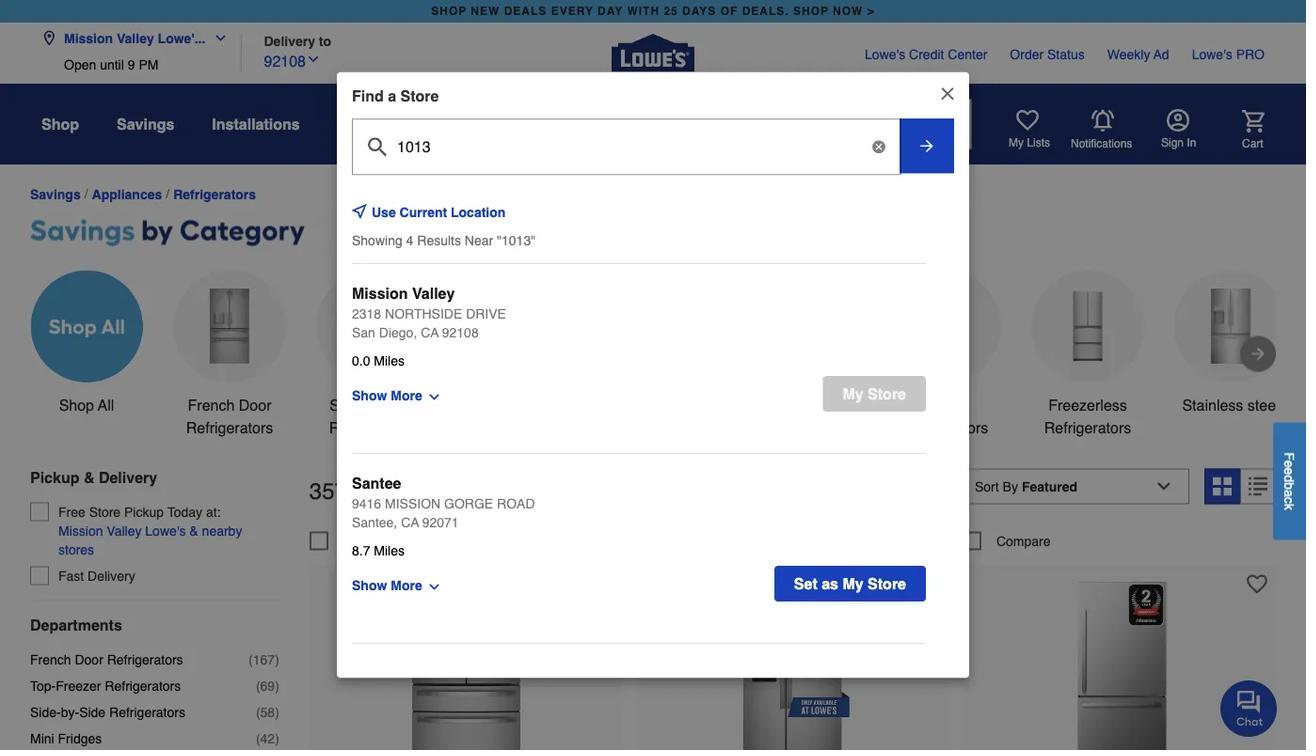 Task type: vqa. For each thing, say whether or not it's contained in the screenshot.
9
yes



Task type: locate. For each thing, give the bounding box(es) containing it.
0 vertical spatial &
[[367, 115, 377, 133]]

cart
[[1242, 137, 1263, 150]]

every
[[551, 5, 594, 18]]

) for ( 69 )
[[275, 679, 279, 694]]

my left lists
[[1009, 136, 1024, 150]]

) for ( 58 )
[[275, 705, 279, 720]]

0 horizontal spatial mini
[[30, 732, 54, 747]]

) up 69
[[275, 653, 279, 668]]

pickup up free
[[30, 470, 79, 487]]

more down 8.7 miles
[[391, 578, 422, 594]]

2 more from the top
[[391, 578, 422, 594]]

ad
[[1154, 47, 1169, 62]]

mission up the "open"
[[64, 31, 113, 46]]

1 horizontal spatial compare
[[996, 534, 1051, 549]]

1 horizontal spatial arrow right image
[[1249, 345, 1267, 364]]

( 69 )
[[256, 679, 279, 694]]

1 horizontal spatial ca
[[421, 326, 439, 341]]

show more for valley
[[352, 388, 422, 403]]

1 vertical spatial chevron down image
[[306, 52, 321, 67]]

show down the 8.7
[[352, 578, 387, 594]]

show more down 0.0 miles
[[352, 388, 422, 403]]

mini
[[761, 396, 788, 414], [30, 732, 54, 747]]

by- down freezer
[[61, 705, 79, 720]]

delivery left to
[[264, 33, 315, 48]]

1 vertical spatial mission
[[352, 285, 408, 302]]

more for valley
[[391, 388, 422, 403]]

chevron down image down to
[[306, 52, 321, 67]]

shop
[[41, 115, 79, 133], [59, 396, 94, 414]]

1 vertical spatial door
[[75, 653, 103, 668]]

1 compare from the left
[[343, 534, 397, 549]]

2 show from the top
[[352, 578, 387, 594]]

0 vertical spatial door
[[239, 396, 271, 414]]

side-
[[330, 396, 365, 414], [30, 705, 61, 720]]

1 horizontal spatial door
[[239, 396, 271, 414]]

mission up the 2318 on the left top of page
[[352, 285, 408, 302]]

gps image
[[352, 204, 367, 219]]

0 vertical spatial by-
[[365, 396, 386, 414]]

0 horizontal spatial compare
[[343, 534, 397, 549]]

1 e from the top
[[1282, 461, 1297, 468]]

show down 0.0
[[352, 388, 387, 403]]

1 vertical spatial show more
[[352, 578, 422, 594]]

valley up 9
[[117, 31, 154, 46]]

door
[[239, 396, 271, 414], [75, 653, 103, 668]]

lowe's down today
[[145, 524, 186, 539]]

2 ) from the top
[[275, 679, 279, 694]]

show more down 8.7 miles
[[352, 578, 422, 594]]

chevron down image left delivery to
[[205, 31, 228, 46]]

show more for 9416
[[352, 578, 422, 594]]

stores
[[58, 542, 94, 558]]

0 horizontal spatial savings
[[30, 187, 81, 202]]

2 vertical spatial my
[[843, 576, 863, 593]]

0 horizontal spatial side-by-side refrigerators
[[30, 705, 185, 720]]

0 vertical spatial side-
[[330, 396, 365, 414]]

) for ( 167 )
[[275, 653, 279, 668]]

1 horizontal spatial &
[[189, 524, 198, 539]]

1 miles from the top
[[374, 354, 405, 369]]

arrow right image up steel
[[1249, 345, 1267, 364]]

compare inside 1001161398 element
[[343, 534, 397, 549]]

mission inside button
[[64, 31, 113, 46]]

0 vertical spatial pickup
[[30, 470, 79, 487]]

ca inside santee 9416 mission gorge road santee, ca 92071
[[401, 516, 419, 531]]

2 show more from the top
[[352, 578, 422, 594]]

) up ( 58 )
[[275, 679, 279, 694]]

savings down shop 'button'
[[30, 187, 81, 202]]

lowe's home improvement lists image
[[1016, 109, 1039, 132]]

mission valley lowe'...
[[64, 31, 205, 46]]

savings link
[[30, 187, 81, 202]]

delivery up the free store pickup today at:
[[99, 470, 157, 487]]

mini fridges inside button
[[761, 396, 843, 414]]

santee,
[[352, 516, 397, 531]]

1 vertical spatial ca
[[401, 516, 419, 531]]

1 vertical spatial more
[[391, 578, 422, 594]]

1 horizontal spatial a
[[1282, 490, 1297, 498]]

san
[[352, 326, 375, 341]]

my left drawer
[[843, 386, 863, 403]]

store left drawer
[[868, 386, 906, 403]]

1 horizontal spatial mini
[[761, 396, 788, 414]]

a right the find
[[388, 87, 396, 105]]

side- inside side-by-side refrigerators
[[330, 396, 365, 414]]

all
[[98, 396, 114, 414]]

refrigerators inside savings / appliances / refrigerators
[[173, 187, 256, 202]]

1 vertical spatial by-
[[61, 705, 79, 720]]

1 vertical spatial french
[[30, 653, 71, 668]]

shop left all
[[59, 396, 94, 414]]

in
[[1187, 136, 1196, 150]]

1 horizontal spatial pickup
[[124, 505, 164, 520]]

list view image
[[1249, 478, 1267, 496]]

lowe's home improvement logo image
[[612, 12, 694, 95]]

8.7 miles
[[352, 544, 405, 559]]

0 vertical spatial 92108
[[264, 53, 306, 70]]

1 vertical spatial miles
[[374, 544, 405, 559]]

my right as
[[843, 576, 863, 593]]

results
[[417, 234, 461, 249]]

1 horizontal spatial by-
[[365, 396, 386, 414]]

None search field
[[458, 99, 971, 167]]

valley inside mission valley lowe's & nearby stores
[[107, 524, 142, 539]]

1 vertical spatial 92108
[[442, 326, 479, 341]]

0 horizontal spatial mini fridges
[[30, 732, 102, 747]]

shop all
[[59, 396, 114, 414]]

shop
[[431, 5, 467, 18], [793, 5, 829, 18]]

santee link
[[352, 473, 401, 495]]

free store pickup today at:
[[58, 505, 221, 520]]

/ right savings link at left top
[[84, 187, 88, 202]]

>
[[867, 5, 875, 18]]

5001252387 element
[[963, 532, 1051, 551]]

e up b in the bottom of the page
[[1282, 468, 1297, 476]]

pickup up mission valley lowe's & nearby stores
[[124, 505, 164, 520]]

0 horizontal spatial &
[[84, 470, 95, 487]]

2 compare from the left
[[996, 534, 1051, 549]]

0 horizontal spatial shop
[[431, 5, 467, 18]]

savings button
[[117, 107, 174, 141]]

mission up stores
[[58, 524, 103, 539]]

ca
[[421, 326, 439, 341], [401, 516, 419, 531]]

side-by-side refrigerators
[[329, 396, 416, 436], [30, 705, 185, 720]]

1 horizontal spatial mini fridges
[[761, 396, 843, 414]]

f e e d b a c k button
[[1273, 423, 1306, 541]]

)
[[275, 653, 279, 668], [275, 679, 279, 694], [275, 705, 279, 720], [275, 732, 279, 747]]

1 vertical spatial valley
[[412, 285, 455, 302]]

sign in button
[[1161, 109, 1196, 151]]

delivery right fast
[[88, 569, 135, 584]]

1 horizontal spatial french door refrigerators
[[186, 396, 273, 436]]

0 vertical spatial side
[[386, 396, 416, 414]]

2 vertical spatial mission
[[58, 524, 103, 539]]

3 ) from the top
[[275, 705, 279, 720]]

1 vertical spatial my
[[843, 386, 863, 403]]

side- down "top-"
[[30, 705, 61, 720]]

shop left now
[[793, 5, 829, 18]]

french door refrigerators inside french door refrigerators button
[[186, 396, 273, 436]]

0 vertical spatial ca
[[421, 326, 439, 341]]

lowe's credit center
[[865, 47, 987, 62]]

1 vertical spatial side-
[[30, 705, 61, 720]]

center
[[948, 47, 987, 62]]

e up d
[[1282, 461, 1297, 468]]

( 167 )
[[249, 653, 279, 668]]

0 vertical spatial fridges
[[792, 396, 843, 414]]

mission valley link
[[352, 283, 455, 305]]

2 horizontal spatial lowe's
[[1192, 47, 1232, 62]]

f e e d b a c k
[[1282, 453, 1297, 511]]

1 horizontal spatial shop
[[793, 5, 829, 18]]

ca down the "mission" at the bottom of the page
[[401, 516, 419, 531]]

lowe's left the pro
[[1192, 47, 1232, 62]]

shop inside button
[[59, 396, 94, 414]]

& up free
[[84, 470, 95, 487]]

stainless
[[1182, 396, 1243, 414]]

mini inside button
[[761, 396, 788, 414]]

days
[[682, 5, 716, 18]]

shop new deals every day with 25 days of deals. shop now > link
[[427, 0, 879, 23]]

shop for shop all
[[59, 396, 94, 414]]

/ right appliances
[[166, 187, 170, 202]]

a up k
[[1282, 490, 1297, 498]]

1 vertical spatial side
[[79, 705, 106, 720]]

today
[[167, 505, 202, 520]]

arrow right image
[[917, 137, 936, 155], [1249, 345, 1267, 364]]

0 vertical spatial miles
[[374, 354, 405, 369]]

my lists
[[1009, 136, 1050, 150]]

open
[[64, 57, 96, 72]]

0 horizontal spatial 92108
[[264, 53, 306, 70]]

0 horizontal spatial arrow right image
[[917, 137, 936, 155]]

0 vertical spatial show more
[[352, 388, 422, 403]]

&
[[367, 115, 377, 133], [84, 470, 95, 487], [189, 524, 198, 539]]

0 vertical spatial my
[[1009, 136, 1024, 150]]

use current location
[[372, 205, 506, 220]]

chat invite button image
[[1220, 680, 1278, 738]]

lowe's left credit
[[865, 47, 905, 62]]

1 vertical spatial mini
[[30, 732, 54, 747]]

1 vertical spatial pickup
[[124, 505, 164, 520]]

mission valley 2318 northside drive san diego, ca 92108
[[352, 285, 506, 341]]

heart outline image
[[920, 574, 941, 595]]

side- down 0.0
[[330, 396, 365, 414]]

mission inside mission valley lowe's & nearby stores
[[58, 524, 103, 539]]

shop for shop
[[41, 115, 79, 133]]

1 shop from the left
[[431, 5, 467, 18]]

by- down 0.0 miles
[[365, 396, 386, 414]]

savings by category. image
[[30, 217, 1276, 251]]

) down 58
[[275, 732, 279, 747]]

0 vertical spatial french
[[188, 396, 235, 414]]

miles right 0.0
[[374, 354, 405, 369]]

my inside my lists 'link'
[[1009, 136, 1024, 150]]

valley for mission valley lowe'...
[[117, 31, 154, 46]]

valley up northside
[[412, 285, 455, 302]]

savings inside savings / appliances / refrigerators
[[30, 187, 81, 202]]

fast
[[58, 569, 84, 584]]

shop left new
[[431, 5, 467, 18]]

1 vertical spatial french door refrigerators
[[30, 653, 183, 668]]

92108 inside mission valley 2318 northside drive san diego, ca 92108
[[442, 326, 479, 341]]

f
[[1282, 453, 1297, 461]]

0 vertical spatial a
[[388, 87, 396, 105]]

drawer
[[920, 396, 969, 414]]

0 horizontal spatial fridges
[[58, 732, 102, 747]]

freezerless refrigerators button
[[1031, 270, 1144, 439]]

valley for mission valley 2318 northside drive san diego, ca 92108
[[412, 285, 455, 302]]

0 vertical spatial french door refrigerators
[[186, 396, 273, 436]]

1 horizontal spatial fridges
[[792, 396, 843, 414]]

current
[[400, 205, 447, 220]]

drawer refrigerators button
[[888, 270, 1001, 439]]

savings down pm
[[117, 115, 174, 133]]

0 horizontal spatial /
[[84, 187, 88, 202]]

now
[[833, 5, 863, 18]]

0 vertical spatial mini fridges
[[761, 396, 843, 414]]

compare for the 5001252387 element
[[996, 534, 1051, 549]]

( for 58
[[256, 705, 260, 720]]

1 horizontal spatial 92108
[[442, 326, 479, 341]]

mission valley lowe's & nearby stores
[[58, 524, 242, 558]]

mission inside mission valley 2318 northside drive san diego, ca 92108
[[352, 285, 408, 302]]

/
[[84, 187, 88, 202], [166, 187, 170, 202]]

1001161398 element
[[309, 532, 397, 551]]

4 ) from the top
[[275, 732, 279, 747]]

mission valley lowe'... button
[[41, 19, 236, 57]]

0 horizontal spatial by-
[[61, 705, 79, 720]]

mission for mission valley lowe's & nearby stores
[[58, 524, 103, 539]]

side down 0.0 miles
[[386, 396, 416, 414]]

1 horizontal spatial side-by-side refrigerators
[[329, 396, 416, 436]]

refrigerators link
[[173, 187, 256, 202]]

valley inside mission valley 2318 northside drive san diego, ca 92108
[[412, 285, 455, 302]]

store
[[400, 87, 439, 105], [868, 386, 906, 403], [89, 505, 121, 520], [868, 576, 906, 593]]

25
[[664, 5, 678, 18]]

shop down the "open"
[[41, 115, 79, 133]]

0 horizontal spatial french door refrigerators
[[30, 653, 183, 668]]

& down today
[[189, 524, 198, 539]]

2 vertical spatial &
[[189, 524, 198, 539]]

2 vertical spatial valley
[[107, 524, 142, 539]]

0 horizontal spatial side
[[79, 705, 106, 720]]

drawer refrigerators
[[901, 396, 988, 436]]

4
[[406, 234, 413, 249]]

more down 0.0 miles
[[391, 388, 422, 403]]

92108 down drive
[[442, 326, 479, 341]]

357 products in refrigerators
[[309, 479, 612, 505]]

miles right the 8.7
[[374, 544, 405, 559]]

more for 9416
[[391, 578, 422, 594]]

1 vertical spatial &
[[84, 470, 95, 487]]

0 vertical spatial mission
[[64, 31, 113, 46]]

58
[[260, 705, 275, 720]]

0 vertical spatial chevron down image
[[205, 31, 228, 46]]

open until 9 pm
[[64, 57, 158, 72]]

my for my store
[[843, 386, 863, 403]]

1 show more from the top
[[352, 388, 422, 403]]

my inside my store button
[[843, 386, 863, 403]]

pickup
[[30, 470, 79, 487], [124, 505, 164, 520]]

9416
[[352, 497, 381, 512]]

valley inside button
[[117, 31, 154, 46]]

0 vertical spatial shop
[[41, 115, 79, 133]]

(
[[249, 653, 253, 668], [256, 679, 260, 694], [256, 705, 260, 720], [256, 732, 260, 747]]

& right diy
[[367, 115, 377, 133]]

1 vertical spatial fridges
[[58, 732, 102, 747]]

1 vertical spatial show
[[352, 578, 387, 594]]

92108 down delivery to
[[264, 53, 306, 70]]

compare inside the 5001252387 element
[[996, 534, 1051, 549]]

new
[[471, 5, 500, 18]]

1 vertical spatial side-by-side refrigerators
[[30, 705, 185, 720]]

savings for savings / appliances / refrigerators
[[30, 187, 81, 202]]

chevron down image
[[205, 31, 228, 46], [306, 52, 321, 67]]

side-by-side refrigerators down 0.0 miles
[[329, 396, 416, 436]]

miles for valley
[[374, 354, 405, 369]]

diy & ideas
[[338, 115, 420, 133]]

1 vertical spatial a
[[1282, 490, 1297, 498]]

2 miles from the top
[[374, 544, 405, 559]]

1 show from the top
[[352, 388, 387, 403]]

) down 69
[[275, 705, 279, 720]]

side down top-freezer refrigerators
[[79, 705, 106, 720]]

0 vertical spatial side-by-side refrigerators
[[329, 396, 416, 436]]

69
[[260, 679, 275, 694]]

1 vertical spatial shop
[[59, 396, 94, 414]]

set as my store
[[794, 576, 906, 593]]

1 horizontal spatial savings
[[117, 115, 174, 133]]

sign
[[1161, 136, 1184, 150]]

0 horizontal spatial door
[[75, 653, 103, 668]]

0 vertical spatial show
[[352, 388, 387, 403]]

1 horizontal spatial /
[[166, 187, 170, 202]]

savings
[[117, 115, 174, 133], [30, 187, 81, 202]]

1 / from the left
[[84, 187, 88, 202]]

top-freezer refrigerators
[[30, 679, 181, 694]]

1 horizontal spatial chevron down image
[[306, 52, 321, 67]]

1 ) from the top
[[275, 653, 279, 668]]

side
[[386, 396, 416, 414], [79, 705, 106, 720]]

chevron down image inside 92108 button
[[306, 52, 321, 67]]

fridges
[[792, 396, 843, 414], [58, 732, 102, 747]]

1 more from the top
[[391, 388, 422, 403]]

0 vertical spatial valley
[[117, 31, 154, 46]]

1 horizontal spatial lowe's
[[865, 47, 905, 62]]

valley down the free store pickup today at:
[[107, 524, 142, 539]]

1 vertical spatial savings
[[30, 187, 81, 202]]

ca down northside
[[421, 326, 439, 341]]

1 horizontal spatial side
[[386, 396, 416, 414]]

0 horizontal spatial ca
[[401, 516, 419, 531]]

0 vertical spatial savings
[[117, 115, 174, 133]]

0 horizontal spatial lowe's
[[145, 524, 186, 539]]

side-by-side refrigerators down top-freezer refrigerators
[[30, 705, 185, 720]]

0 horizontal spatial french
[[30, 653, 71, 668]]

arrow right image down search 'icon'
[[917, 137, 936, 155]]

miles
[[374, 354, 405, 369], [374, 544, 405, 559]]

french door refrigerators button
[[173, 270, 286, 439]]



Task type: describe. For each thing, give the bounding box(es) containing it.
credit
[[909, 47, 944, 62]]

departments element
[[30, 617, 279, 636]]

lowe's inside mission valley lowe's & nearby stores
[[145, 524, 186, 539]]

a inside button
[[1282, 490, 1297, 498]]

mini fridges button
[[745, 270, 858, 416]]

9
[[128, 57, 135, 72]]

installations
[[212, 115, 300, 133]]

lowe'...
[[158, 31, 205, 46]]

42
[[260, 732, 275, 747]]

( 58 )
[[256, 705, 279, 720]]

by- inside button
[[365, 396, 386, 414]]

products
[[353, 479, 440, 505]]

find a store
[[352, 87, 439, 105]]

eastlake link
[[352, 663, 413, 685]]

shop button
[[41, 107, 79, 141]]

d
[[1282, 476, 1297, 483]]

mission for mission valley 2318 northside drive san diego, ca 92108
[[352, 285, 408, 302]]

set as my store button
[[774, 567, 926, 602]]

cart button
[[1216, 110, 1265, 151]]

nearby
[[202, 524, 242, 539]]

shop new deals every day with 25 days of deals. shop now >
[[431, 5, 875, 18]]

mission
[[385, 497, 441, 512]]

with
[[627, 5, 660, 18]]

0 horizontal spatial pickup
[[30, 470, 79, 487]]

appliances link
[[92, 187, 162, 202]]

miles for 9416
[[374, 544, 405, 559]]

0 vertical spatial delivery
[[264, 33, 315, 48]]

lowe's home improvement account image
[[1167, 109, 1189, 132]]

my inside set as my store button
[[843, 576, 863, 593]]

heart outline image
[[1247, 574, 1267, 595]]

92108 inside button
[[264, 53, 306, 70]]

showing                                      4                                     results near "1013"
[[352, 234, 536, 249]]

lowe's home improvement notification center image
[[1092, 109, 1114, 132]]

show for 9416
[[352, 578, 387, 594]]

0 horizontal spatial a
[[388, 87, 396, 105]]

order status link
[[1010, 45, 1085, 64]]

167
[[253, 653, 275, 668]]

weekly ad
[[1107, 47, 1169, 62]]

deals.
[[742, 5, 789, 18]]

side inside side-by-side refrigerators
[[386, 396, 416, 414]]

compare for 1001161398 element
[[343, 534, 397, 549]]

1 vertical spatial delivery
[[99, 470, 157, 487]]

& inside mission valley lowe's & nearby stores
[[189, 524, 198, 539]]

my lists link
[[1009, 109, 1050, 151]]

0 horizontal spatial side-
[[30, 705, 61, 720]]

( for 42
[[256, 732, 260, 747]]

92108 button
[[264, 48, 321, 73]]

location image
[[41, 31, 56, 46]]

store up ideas on the top left
[[400, 87, 439, 105]]

2 shop from the left
[[793, 5, 829, 18]]

"1013"
[[497, 234, 536, 249]]

near
[[465, 234, 493, 249]]

appliances
[[92, 187, 162, 202]]

side-by-side refrigerators inside button
[[329, 396, 416, 436]]

close image
[[938, 84, 957, 103]]

drive
[[466, 307, 506, 322]]

2 / from the left
[[166, 187, 170, 202]]

k
[[1282, 504, 1297, 511]]

lists
[[1027, 136, 1050, 150]]

as
[[822, 576, 838, 593]]

0 horizontal spatial chevron down image
[[205, 31, 228, 46]]

camera image
[[943, 115, 962, 134]]

store left heart outline image
[[868, 576, 906, 593]]

ideas
[[382, 115, 420, 133]]

& for pickup
[[84, 470, 95, 487]]

my store button
[[823, 377, 926, 412]]

grid view image
[[1213, 478, 1232, 496]]

road
[[497, 497, 535, 512]]

in
[[446, 479, 464, 505]]

door inside the french door refrigerators
[[239, 396, 271, 414]]

mission for mission valley lowe'...
[[64, 31, 113, 46]]

b
[[1282, 483, 1297, 490]]

( 42 )
[[256, 732, 279, 747]]

french inside the french door refrigerators
[[188, 396, 235, 414]]

Search Query text field
[[459, 100, 886, 149]]

gorge
[[444, 497, 493, 512]]

deals
[[504, 5, 547, 18]]

store right free
[[89, 505, 121, 520]]

freezerless
[[1048, 396, 1127, 414]]

my for my lists
[[1009, 136, 1024, 150]]

lowe's home improvement cart image
[[1242, 110, 1265, 132]]

showing
[[352, 234, 402, 249]]

search image
[[901, 113, 920, 132]]

2 e from the top
[[1282, 468, 1297, 476]]

steel
[[1248, 396, 1279, 414]]

diego,
[[379, 326, 417, 341]]

shop all button
[[30, 270, 143, 416]]

installations button
[[212, 107, 300, 141]]

1 vertical spatial mini fridges
[[30, 732, 102, 747]]

1 vertical spatial arrow right image
[[1249, 345, 1267, 364]]

at:
[[206, 505, 221, 520]]

mission valley lowe's & nearby stores button
[[58, 522, 279, 559]]

until
[[100, 57, 124, 72]]

diy & ideas button
[[338, 107, 420, 141]]

Zip Code, City, State or Store # text field
[[359, 128, 892, 156]]

2 vertical spatial delivery
[[88, 569, 135, 584]]

fridges inside button
[[792, 396, 843, 414]]

pm
[[139, 57, 158, 72]]

( for 69
[[256, 679, 260, 694]]

to
[[319, 33, 331, 48]]

side-by-side refrigerators button
[[316, 270, 429, 439]]

lowe's pro link
[[1192, 45, 1265, 64]]

ca inside mission valley 2318 northside drive san diego, ca 92108
[[421, 326, 439, 341]]

lowe's credit center link
[[865, 45, 987, 64]]

show for valley
[[352, 388, 387, 403]]

92071
[[422, 516, 459, 531]]

fast delivery
[[58, 569, 135, 584]]

2318
[[352, 307, 381, 322]]

savings / appliances / refrigerators
[[30, 187, 256, 202]]

stainless steel button
[[1174, 270, 1287, 416]]

pro
[[1236, 47, 1265, 62]]

0 vertical spatial arrow right image
[[917, 137, 936, 155]]

find
[[352, 87, 384, 105]]

& for diy
[[367, 115, 377, 133]]

freezer
[[56, 679, 101, 694]]

lowe's pro
[[1192, 47, 1265, 62]]

freezerless refrigerators
[[1044, 396, 1131, 436]]

( for 167
[[249, 653, 253, 668]]

savings for savings
[[117, 115, 174, 133]]

of
[[720, 5, 738, 18]]

santee
[[352, 475, 401, 492]]

) for ( 42 )
[[275, 732, 279, 747]]

order status
[[1010, 47, 1085, 62]]

santee 9416 mission gorge road santee, ca 92071
[[352, 475, 535, 531]]

lowe's for lowe's pro
[[1192, 47, 1232, 62]]

lowe's for lowe's credit center
[[865, 47, 905, 62]]

valley for mission valley lowe's & nearby stores
[[107, 524, 142, 539]]

use current location button
[[372, 192, 536, 234]]

delivery to
[[264, 33, 331, 48]]



